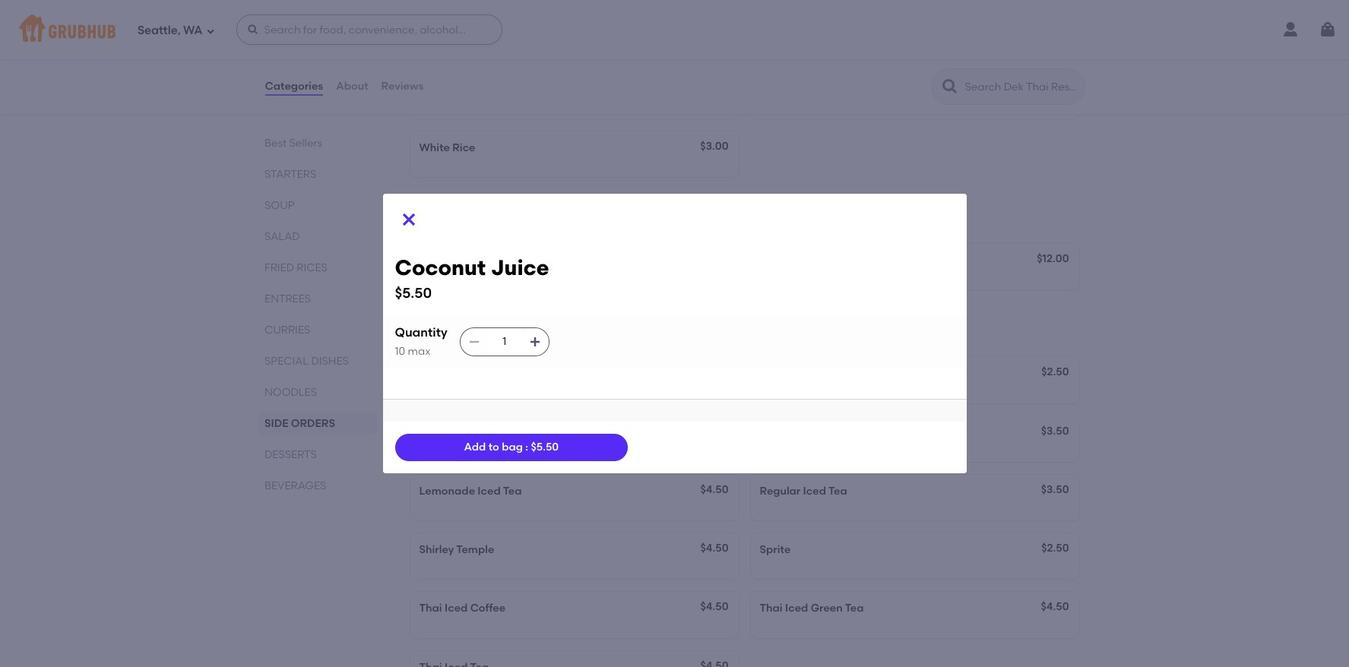 Task type: locate. For each thing, give the bounding box(es) containing it.
tea down bag
[[503, 485, 522, 498]]

categories button
[[264, 59, 324, 114]]

special
[[264, 355, 308, 368]]

$4.50
[[701, 483, 729, 496], [701, 542, 729, 555], [701, 601, 729, 614], [1041, 601, 1069, 614]]

Input item quantity number field
[[488, 328, 521, 356]]

1 horizontal spatial desserts
[[407, 208, 490, 227]]

$5.50
[[395, 285, 432, 302], [701, 366, 729, 379], [531, 441, 559, 454]]

iced
[[478, 485, 501, 498], [803, 485, 826, 498], [445, 603, 468, 615], [785, 603, 809, 615]]

coconut
[[395, 254, 486, 280], [419, 367, 465, 380]]

0 vertical spatial $3.50
[[1042, 81, 1069, 94]]

juice for coconut juice
[[467, 367, 496, 380]]

2 vertical spatial $2.50
[[1042, 542, 1069, 555]]

coconut inside coconut juice $5.50
[[395, 254, 486, 280]]

seattle, wa
[[138, 23, 203, 37]]

0 vertical spatial svg image
[[1319, 21, 1338, 39]]

sellers
[[289, 137, 322, 150]]

salad
[[264, 230, 300, 243]]

0 horizontal spatial $5.50
[[395, 285, 432, 302]]

1 vertical spatial coconut
[[419, 367, 465, 380]]

thai
[[419, 603, 442, 615], [760, 603, 783, 615]]

1 vertical spatial beverages
[[264, 480, 326, 493]]

0 vertical spatial $2.50
[[1042, 366, 1069, 379]]

rice
[[453, 141, 476, 154], [486, 254, 509, 267]]

coke
[[760, 367, 787, 380], [443, 426, 470, 439]]

0 horizontal spatial desserts
[[264, 449, 317, 462]]

side orders tab
[[264, 416, 371, 432]]

$2.50 for $5.50
[[1042, 366, 1069, 379]]

shirley
[[419, 544, 454, 557]]

iced left green
[[785, 603, 809, 615]]

diet
[[419, 426, 441, 439]]

search icon image
[[941, 78, 959, 96]]

steamed noodle button
[[410, 73, 739, 118]]

1 horizontal spatial thai
[[760, 603, 783, 615]]

beverages up max
[[407, 322, 505, 341]]

red
[[419, 24, 440, 37]]

juice inside coconut juice $5.50
[[491, 254, 549, 280]]

$2.50
[[1042, 366, 1069, 379], [701, 425, 729, 438], [1042, 542, 1069, 555]]

desserts up 'black'
[[407, 208, 490, 227]]

bag
[[502, 441, 523, 454]]

svg image
[[247, 24, 259, 36], [206, 26, 215, 35], [400, 210, 418, 229], [529, 336, 541, 348]]

iced left "coffee"
[[445, 603, 468, 615]]

coffee
[[470, 603, 506, 615]]

0 vertical spatial juice
[[491, 254, 549, 280]]

desserts
[[407, 208, 490, 227], [264, 449, 317, 462]]

1 horizontal spatial rice
[[486, 254, 509, 267]]

iced right the regular
[[803, 485, 826, 498]]

1 horizontal spatial svg image
[[1319, 21, 1338, 39]]

2 vertical spatial $3.50
[[1042, 483, 1069, 496]]

0 horizontal spatial beverages
[[264, 480, 326, 493]]

1 thai from the left
[[419, 603, 442, 615]]

$5.50 inside coconut juice $5.50
[[395, 285, 432, 302]]

red curry sauce button
[[410, 14, 739, 60]]

side
[[264, 417, 288, 430]]

0 vertical spatial desserts
[[407, 208, 490, 227]]

juice down input item quantity number field
[[467, 367, 496, 380]]

rice right the sticky
[[486, 254, 509, 267]]

beverages
[[407, 322, 505, 341], [264, 480, 326, 493]]

coconut down max
[[419, 367, 465, 380]]

diet coke
[[419, 426, 470, 439]]

1 vertical spatial juice
[[467, 367, 496, 380]]

sauce
[[474, 24, 507, 37]]

best sellers
[[264, 137, 322, 150]]

add
[[464, 441, 486, 454]]

2 horizontal spatial $5.50
[[701, 366, 729, 379]]

2 thai from the left
[[760, 603, 783, 615]]

categories
[[265, 80, 323, 93]]

1 vertical spatial $3.50 button
[[751, 416, 1079, 462]]

steamed
[[419, 82, 467, 95]]

salad tab
[[264, 229, 371, 245]]

$12.00
[[1037, 252, 1069, 265]]

desserts tab
[[264, 447, 371, 463]]

curry
[[442, 24, 471, 37]]

reviews button
[[381, 59, 425, 114]]

coconut up quantity
[[395, 254, 486, 280]]

0 horizontal spatial rice
[[453, 141, 476, 154]]

$3.50 button
[[751, 73, 1079, 118], [751, 416, 1079, 462]]

thai for thai iced green tea
[[760, 603, 783, 615]]

0 vertical spatial beverages
[[407, 322, 505, 341]]

svg image
[[1319, 21, 1338, 39], [468, 336, 480, 348]]

starters
[[264, 168, 316, 181]]

$4.50 for regular iced tea
[[701, 483, 729, 496]]

add to bag : $5.50
[[464, 441, 559, 454]]

coconut for coconut juice
[[419, 367, 465, 380]]

juice right the sticky
[[491, 254, 549, 280]]

rices
[[296, 262, 327, 274]]

0 vertical spatial coconut
[[395, 254, 486, 280]]

thai left green
[[760, 603, 783, 615]]

1 vertical spatial svg image
[[468, 336, 480, 348]]

shirley temple
[[419, 544, 494, 557]]

black sticky rice button
[[410, 244, 739, 290]]

tea right the regular
[[829, 485, 848, 498]]

thai left "coffee"
[[419, 603, 442, 615]]

1 vertical spatial rice
[[486, 254, 509, 267]]

reviews
[[381, 80, 424, 93]]

1 $3.50 from the top
[[1042, 81, 1069, 94]]

1 vertical spatial $3.50
[[1042, 425, 1069, 438]]

1 vertical spatial $2.50
[[701, 425, 729, 438]]

0 vertical spatial $3.50 button
[[751, 73, 1079, 118]]

$3.50
[[1042, 81, 1069, 94], [1042, 425, 1069, 438], [1042, 483, 1069, 496]]

0 horizontal spatial svg image
[[468, 336, 480, 348]]

0 vertical spatial coke
[[760, 367, 787, 380]]

0 vertical spatial rice
[[453, 141, 476, 154]]

coconut juice $5.50
[[395, 254, 549, 302]]

1 horizontal spatial coke
[[760, 367, 787, 380]]

noodles tab
[[264, 385, 371, 401]]

2 $3.50 from the top
[[1042, 425, 1069, 438]]

side orders
[[264, 417, 335, 430]]

lemonade
[[419, 485, 475, 498]]

0 horizontal spatial thai
[[419, 603, 442, 615]]

about button
[[335, 59, 369, 114]]

1 vertical spatial desserts
[[264, 449, 317, 462]]

beverages down desserts tab on the bottom left of page
[[264, 480, 326, 493]]

iced right "lemonade"
[[478, 485, 501, 498]]

desserts down side orders
[[264, 449, 317, 462]]

0 vertical spatial $5.50
[[395, 285, 432, 302]]

1 vertical spatial $5.50
[[701, 366, 729, 379]]

white rice
[[419, 141, 476, 154]]

wa
[[183, 23, 203, 37]]

svg image inside the main navigation 'navigation'
[[1319, 21, 1338, 39]]

1 vertical spatial coke
[[443, 426, 470, 439]]

juice
[[491, 254, 549, 280], [467, 367, 496, 380]]

rice inside button
[[486, 254, 509, 267]]

seattle,
[[138, 23, 181, 37]]

rice right white at the top
[[453, 141, 476, 154]]

2 $3.50 button from the top
[[751, 416, 1079, 462]]

white
[[419, 141, 450, 154]]

2 vertical spatial $5.50
[[531, 441, 559, 454]]

beverages tab
[[264, 478, 371, 494]]

tea
[[503, 485, 522, 498], [829, 485, 848, 498], [845, 603, 864, 615]]



Task type: vqa. For each thing, say whether or not it's contained in the screenshot.
bottommost $2.50
yes



Task type: describe. For each thing, give the bounding box(es) containing it.
1 horizontal spatial beverages
[[407, 322, 505, 341]]

special dishes
[[264, 355, 349, 368]]

orders
[[291, 417, 335, 430]]

curries
[[264, 324, 310, 337]]

Search Dek Thai Restaurant  search field
[[964, 80, 1080, 94]]

1 horizontal spatial $5.50
[[531, 441, 559, 454]]

1 $3.50 button from the top
[[751, 73, 1079, 118]]

iced for lemonade iced tea
[[478, 485, 501, 498]]

:
[[526, 441, 528, 454]]

fried
[[264, 262, 294, 274]]

thai iced green tea
[[760, 603, 864, 615]]

tea right green
[[845, 603, 864, 615]]

quantity
[[395, 325, 448, 340]]

steamed noodle
[[419, 82, 507, 95]]

sticky
[[451, 254, 483, 267]]

regular
[[760, 485, 801, 498]]

10
[[395, 345, 405, 358]]

thai for thai iced coffee
[[419, 603, 442, 615]]

sprite
[[760, 544, 791, 557]]

3 $3.50 from the top
[[1042, 483, 1069, 496]]

0 horizontal spatial coke
[[443, 426, 470, 439]]

best sellers tab
[[264, 135, 371, 151]]

black sticky rice
[[419, 254, 509, 267]]

dishes
[[311, 355, 349, 368]]

starters tab
[[264, 167, 371, 182]]

green
[[811, 603, 843, 615]]

iced for thai iced green tea
[[785, 603, 809, 615]]

fried rices
[[264, 262, 327, 274]]

best
[[264, 137, 286, 150]]

coconut for coconut juice $5.50
[[395, 254, 486, 280]]

soup
[[264, 199, 294, 212]]

noodle
[[469, 82, 507, 95]]

$12.00 button
[[751, 244, 1079, 290]]

red curry sauce
[[419, 24, 507, 37]]

thai iced coffee
[[419, 603, 506, 615]]

tea for regular iced tea
[[829, 485, 848, 498]]

to
[[489, 441, 499, 454]]

entrees
[[264, 293, 311, 306]]

main navigation navigation
[[0, 0, 1350, 59]]

beverages inside beverages tab
[[264, 480, 326, 493]]

$3.00
[[701, 140, 729, 153]]

iced for thai iced coffee
[[445, 603, 468, 615]]

soup tab
[[264, 198, 371, 214]]

temple
[[456, 544, 494, 557]]

curries tab
[[264, 322, 371, 338]]

max
[[408, 345, 431, 358]]

coconut juice
[[419, 367, 496, 380]]

about
[[336, 80, 368, 93]]

$2.50 for $4.50
[[1042, 542, 1069, 555]]

quantity 10 max
[[395, 325, 448, 358]]

entrees tab
[[264, 291, 371, 307]]

lemonade iced tea
[[419, 485, 522, 498]]

$4.50 for thai iced green tea
[[701, 601, 729, 614]]

regular iced tea
[[760, 485, 848, 498]]

desserts inside tab
[[264, 449, 317, 462]]

special dishes tab
[[264, 354, 371, 370]]

iced for regular iced tea
[[803, 485, 826, 498]]

black
[[419, 254, 449, 267]]

fried rices tab
[[264, 260, 371, 276]]

noodles
[[264, 386, 317, 399]]

tea for lemonade iced tea
[[503, 485, 522, 498]]

$4.50 for sprite
[[701, 542, 729, 555]]

juice for coconut juice $5.50
[[491, 254, 549, 280]]



